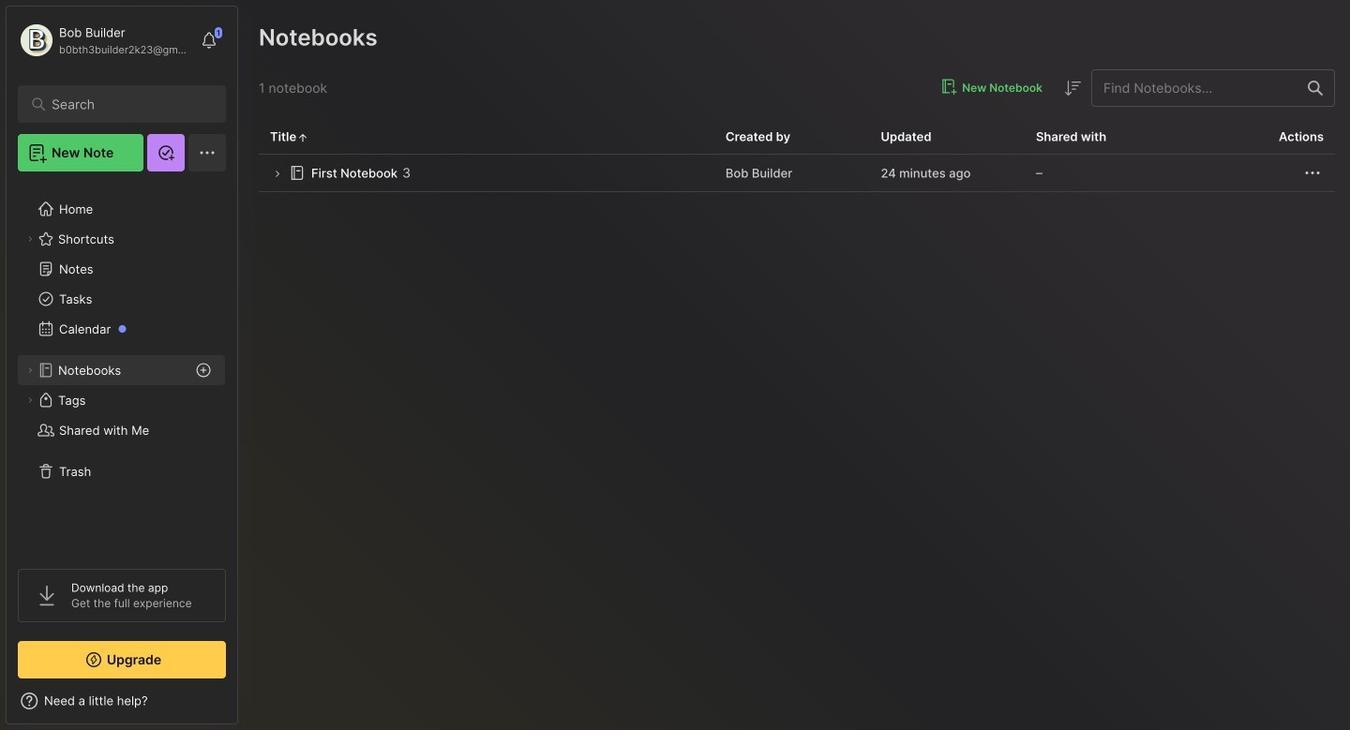 Task type: describe. For each thing, give the bounding box(es) containing it.
sort options image
[[1062, 77, 1084, 99]]

tree inside main element
[[7, 183, 237, 553]]

WHAT'S NEW field
[[7, 687, 237, 717]]

expand tags image
[[24, 395, 36, 406]]

Search text field
[[52, 96, 201, 114]]



Task type: vqa. For each thing, say whether or not it's contained in the screenshot.
The What'S New field
yes



Task type: locate. For each thing, give the bounding box(es) containing it.
Account field
[[18, 22, 191, 59]]

More actions field
[[1302, 162, 1325, 184]]

row
[[259, 155, 1336, 192]]

tree
[[7, 183, 237, 553]]

arrow image
[[270, 167, 284, 181]]

Find Notebooks… text field
[[1093, 73, 1297, 104]]

Sort field
[[1062, 77, 1084, 99]]

main element
[[0, 0, 244, 731]]

expand notebooks image
[[24, 365, 36, 376]]

more actions image
[[1302, 162, 1325, 184]]

none search field inside main element
[[52, 93, 201, 115]]

click to collapse image
[[237, 696, 251, 719]]

None search field
[[52, 93, 201, 115]]



